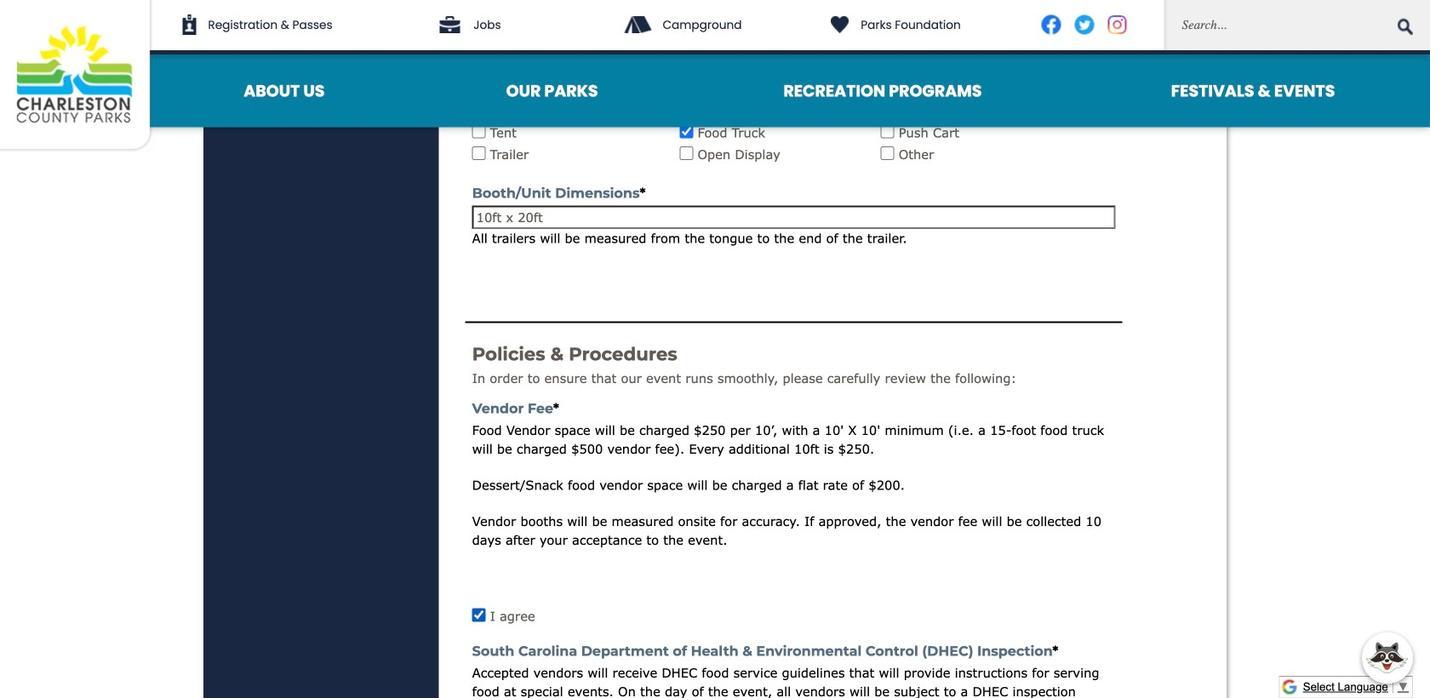 Task type: locate. For each thing, give the bounding box(es) containing it.
home page image
[[0, 0, 153, 152]]

None checkbox
[[680, 125, 694, 138], [680, 146, 694, 160], [472, 609, 486, 622], [680, 125, 694, 138], [680, 146, 694, 160], [472, 609, 486, 622]]

menu item
[[153, 54, 415, 127], [415, 54, 689, 127], [689, 54, 1077, 127], [1077, 54, 1431, 127]]

1 menu item from the left
[[153, 54, 415, 127]]

None checkbox
[[472, 125, 486, 138], [881, 125, 895, 138], [472, 146, 486, 160], [881, 146, 895, 160], [472, 125, 486, 138], [881, 125, 895, 138], [472, 146, 486, 160], [881, 146, 895, 160]]

None text field
[[472, 206, 1116, 229]]

Search... text field
[[1164, 0, 1431, 50]]

e.g. Hamburgers and Fries; Regular and Large; $4 and $3 text field
[[472, 0, 1116, 68]]

menu
[[153, 54, 1431, 127]]

2 menu item from the left
[[415, 54, 689, 127]]



Task type: describe. For each thing, give the bounding box(es) containing it.
3 menu item from the left
[[689, 54, 1077, 127]]

4 menu item from the left
[[1077, 54, 1431, 127]]

search image
[[1398, 18, 1414, 35]]



